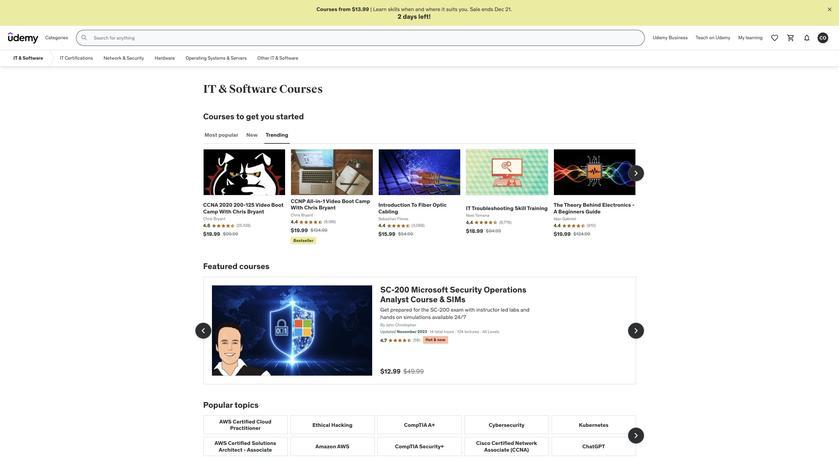 Task type: vqa. For each thing, say whether or not it's contained in the screenshot.
left
no



Task type: locate. For each thing, give the bounding box(es) containing it.
boot for ccna 2020 200-125 video boot camp with chris bryant
[[271, 202, 284, 208]]

beginners
[[559, 208, 585, 215]]

aws
[[219, 418, 232, 425], [215, 440, 227, 447], [337, 443, 350, 450]]

0 horizontal spatial software
[[23, 55, 43, 61]]

carousel element containing aws certified cloud practitioner
[[203, 416, 644, 456]]

2 vertical spatial courses
[[203, 111, 235, 122]]

video right '1'
[[326, 198, 341, 204]]

14 total hours
[[430, 329, 454, 334]]

1 vertical spatial security
[[450, 285, 482, 295]]

with
[[465, 306, 475, 313]]

where
[[426, 6, 441, 12]]

2
[[398, 13, 402, 21]]

200 up available
[[440, 306, 450, 313]]

200
[[395, 285, 410, 295], [440, 306, 450, 313]]

200 up prepared
[[395, 285, 410, 295]]

0 horizontal spatial associate
[[247, 446, 272, 453]]

it for it troubleshooting skill training
[[466, 205, 471, 211]]

bryant for 1
[[319, 204, 336, 211]]

hands
[[381, 314, 395, 321]]

udemy
[[653, 35, 668, 41], [716, 35, 731, 41]]

1 horizontal spatial boot
[[342, 198, 354, 204]]

bryant right the all-
[[319, 204, 336, 211]]

software right other
[[280, 55, 298, 61]]

electronics
[[603, 202, 631, 208]]

associate
[[247, 446, 272, 453], [485, 446, 510, 453]]

it inside carousel element
[[466, 205, 471, 211]]

certified inside cisco certified network associate (ccna)
[[492, 440, 514, 447]]

certified inside "aws certified solutions architect - associate"
[[228, 440, 251, 447]]

submit search image
[[81, 34, 89, 42]]

udemy left my
[[716, 35, 731, 41]]

boot inside ccnp all-in-1 video boot camp with chris bryant
[[342, 198, 354, 204]]

previous image
[[198, 325, 209, 336]]

0 vertical spatial next image
[[631, 168, 642, 179]]

1 horizontal spatial on
[[710, 35, 715, 41]]

it right arrow pointing to subcategory menu links icon
[[60, 55, 64, 61]]

0 vertical spatial carousel element
[[203, 149, 644, 246]]

exam
[[451, 306, 464, 313]]

it
[[442, 6, 445, 12]]

cisco certified network associate (ccna) link
[[465, 437, 549, 456]]

started
[[276, 111, 304, 122]]

and right labs
[[521, 306, 530, 313]]

|
[[371, 6, 372, 12]]

with left 200-
[[219, 208, 232, 215]]

video inside ccnp all-in-1 video boot camp with chris bryant
[[326, 198, 341, 204]]

comptia security+ link
[[378, 437, 462, 456]]

camp inside ccna 2020 200-125 video boot camp with chris bryant
[[203, 208, 218, 215]]

behind
[[583, 202, 601, 208]]

1 horizontal spatial 200
[[440, 306, 450, 313]]

1 vertical spatial comptia
[[395, 443, 418, 450]]

boot right '1'
[[342, 198, 354, 204]]

cybersecurity link
[[465, 416, 549, 434]]

other it & software
[[258, 55, 298, 61]]

aws inside aws certified cloud practitioner
[[219, 418, 232, 425]]

trending
[[266, 132, 288, 138]]

hot
[[426, 337, 433, 342]]

0 horizontal spatial security
[[127, 55, 144, 61]]

with
[[291, 204, 303, 211], [219, 208, 232, 215]]

0 horizontal spatial boot
[[271, 202, 284, 208]]

2 vertical spatial carousel element
[[203, 416, 644, 456]]

1 next image from the top
[[631, 168, 642, 179]]

video for 1
[[326, 198, 341, 204]]

software for it & software courses
[[229, 82, 277, 96]]

with inside ccna 2020 200-125 video boot camp with chris bryant
[[219, 208, 232, 215]]

to
[[412, 202, 417, 208]]

associate inside "aws certified solutions architect - associate"
[[247, 446, 272, 453]]

1 horizontal spatial associate
[[485, 446, 510, 453]]

udemy left business
[[653, 35, 668, 41]]

certified down topics
[[233, 418, 255, 425]]

associate left (ccna)
[[485, 446, 510, 453]]

operating
[[186, 55, 207, 61]]

courses inside courses from $13.99 | learn skills when and where it suits you. sale ends dec 21. 2 days left!
[[317, 6, 338, 12]]

chris right 2020
[[233, 208, 246, 215]]

1 horizontal spatial security
[[450, 285, 482, 295]]

1 vertical spatial 200
[[440, 306, 450, 313]]

& inside "it & software" link
[[19, 55, 22, 61]]

courses up started
[[279, 82, 323, 96]]

0 horizontal spatial chris
[[233, 208, 246, 215]]

2 udemy from the left
[[716, 35, 731, 41]]

1 horizontal spatial network
[[516, 440, 537, 447]]

2 associate from the left
[[485, 446, 510, 453]]

certified inside aws certified cloud practitioner
[[233, 418, 255, 425]]

camp inside ccnp all-in-1 video boot camp with chris bryant
[[355, 198, 370, 204]]

1 horizontal spatial bryant
[[319, 204, 336, 211]]

1 horizontal spatial camp
[[355, 198, 370, 204]]

courses
[[239, 261, 270, 272]]

124 lectures
[[458, 329, 479, 334]]

it & software
[[13, 55, 43, 61]]

1 vertical spatial camp
[[203, 208, 218, 215]]

& inside "operating systems & servers" link
[[227, 55, 230, 61]]

sc- up get
[[381, 285, 395, 295]]

most
[[205, 132, 217, 138]]

on right teach
[[710, 35, 715, 41]]

0 horizontal spatial sc-
[[381, 285, 395, 295]]

1 vertical spatial carousel element
[[195, 277, 644, 384]]

camp left introduction
[[355, 198, 370, 204]]

topics
[[235, 400, 259, 410]]

1 vertical spatial -
[[244, 446, 246, 453]]

0 horizontal spatial -
[[244, 446, 246, 453]]

ccnp all-in-1 video boot camp with chris bryant link
[[291, 198, 370, 211]]

it down udemy image
[[13, 55, 17, 61]]

1 associate from the left
[[247, 446, 272, 453]]

amazon aws
[[316, 443, 350, 450]]

with inside ccnp all-in-1 video boot camp with chris bryant
[[291, 204, 303, 211]]

video for 125
[[256, 202, 270, 208]]

0 vertical spatial -
[[633, 202, 635, 208]]

it
[[13, 55, 17, 61], [60, 55, 64, 61], [271, 55, 274, 61], [203, 82, 217, 96], [466, 205, 471, 211]]

hot & new
[[426, 337, 446, 342]]

0 horizontal spatial 200
[[395, 285, 410, 295]]

and inside sc-200 microsoft security operations analyst course & sims get prepared for the sc-200 exam with instructor led labs and hands on simulations available 24/7 by john christopher
[[521, 306, 530, 313]]

fiber
[[419, 202, 432, 208]]

bryant right 200-
[[247, 208, 264, 215]]

- right the electronics
[[633, 202, 635, 208]]

1 vertical spatial network
[[516, 440, 537, 447]]

2 next image from the top
[[631, 430, 642, 441]]

suits
[[446, 6, 458, 12]]

0 vertical spatial on
[[710, 35, 715, 41]]

aws down popular topics
[[219, 418, 232, 425]]

comptia down comptia a+ link
[[395, 443, 418, 450]]

software up courses to get you started
[[229, 82, 277, 96]]

with left the all-
[[291, 204, 303, 211]]

0 vertical spatial comptia
[[404, 421, 427, 428]]

chris
[[304, 204, 318, 211], [233, 208, 246, 215]]

when
[[401, 6, 414, 12]]

camp
[[355, 198, 370, 204], [203, 208, 218, 215]]

1 vertical spatial next image
[[631, 430, 642, 441]]

video right 125
[[256, 202, 270, 208]]

security up 'with'
[[450, 285, 482, 295]]

teach on udemy
[[696, 35, 731, 41]]

to
[[236, 111, 244, 122]]

1 horizontal spatial -
[[633, 202, 635, 208]]

1 horizontal spatial and
[[521, 306, 530, 313]]

the theory behind electronics - a beginners guide
[[554, 202, 635, 215]]

0 horizontal spatial with
[[219, 208, 232, 215]]

0 vertical spatial and
[[416, 6, 425, 12]]

1 horizontal spatial software
[[229, 82, 277, 96]]

optic
[[433, 202, 447, 208]]

0 vertical spatial security
[[127, 55, 144, 61]]

0 horizontal spatial on
[[396, 314, 402, 321]]

kubernetes link
[[552, 416, 636, 434]]

1 vertical spatial and
[[521, 306, 530, 313]]

aws for architect
[[215, 440, 227, 447]]

21.
[[506, 6, 512, 12]]

boot inside ccna 2020 200-125 video boot camp with chris bryant
[[271, 202, 284, 208]]

most popular
[[205, 132, 238, 138]]

boot left ccnp
[[271, 202, 284, 208]]

camp left 2020
[[203, 208, 218, 215]]

$12.99
[[381, 367, 401, 375]]

total
[[435, 329, 443, 334]]

0 vertical spatial 200
[[395, 285, 410, 295]]

solutions
[[252, 440, 276, 447]]

and up left!
[[416, 6, 425, 12]]

certified for practitioner
[[233, 418, 255, 425]]

comptia left a+
[[404, 421, 427, 428]]

aws inside "aws certified solutions architect - associate"
[[215, 440, 227, 447]]

1 vertical spatial courses
[[279, 82, 323, 96]]

next image
[[631, 168, 642, 179], [631, 430, 642, 441]]

1 horizontal spatial udemy
[[716, 35, 731, 41]]

0 horizontal spatial video
[[256, 202, 270, 208]]

lectures
[[465, 329, 479, 334]]

chris inside ccnp all-in-1 video boot camp with chris bryant
[[304, 204, 318, 211]]

it left troubleshooting
[[466, 205, 471, 211]]

courses up 'most popular'
[[203, 111, 235, 122]]

1 horizontal spatial video
[[326, 198, 341, 204]]

0 vertical spatial camp
[[355, 198, 370, 204]]

simulations
[[404, 314, 431, 321]]

november
[[397, 329, 417, 334]]

prepared
[[391, 306, 412, 313]]

bryant inside ccnp all-in-1 video boot camp with chris bryant
[[319, 204, 336, 211]]

sc- right the
[[431, 306, 440, 313]]

the
[[421, 306, 429, 313]]

0 horizontal spatial bryant
[[247, 208, 264, 215]]

1 horizontal spatial with
[[291, 204, 303, 211]]

courses
[[317, 6, 338, 12], [279, 82, 323, 96], [203, 111, 235, 122]]

0 horizontal spatial camp
[[203, 208, 218, 215]]

udemy image
[[8, 32, 39, 44]]

0 vertical spatial courses
[[317, 6, 338, 12]]

& inside other it & software link
[[276, 55, 278, 61]]

aws for practitioner
[[219, 418, 232, 425]]

amazon aws link
[[290, 437, 375, 456]]

$12.99 $49.99
[[381, 367, 424, 375]]

0 horizontal spatial and
[[416, 6, 425, 12]]

- inside the theory behind electronics - a beginners guide
[[633, 202, 635, 208]]

video inside ccna 2020 200-125 video boot camp with chris bryant
[[256, 202, 270, 208]]

0 vertical spatial sc-
[[381, 285, 395, 295]]

sc-200 microsoft security operations analyst course & sims get prepared for the sc-200 exam with instructor led labs and hands on simulations available 24/7 by john christopher
[[381, 285, 530, 327]]

- right the architect
[[244, 446, 246, 453]]

carousel element containing sc-200 microsoft security operations analyst course & sims
[[195, 277, 644, 384]]

all
[[483, 329, 487, 334]]

1 horizontal spatial chris
[[304, 204, 318, 211]]

0 vertical spatial network
[[104, 55, 122, 61]]

chris left '1'
[[304, 204, 318, 211]]

0 horizontal spatial udemy
[[653, 35, 668, 41]]

security left hardware
[[127, 55, 144, 61]]

for
[[414, 306, 420, 313]]

1 vertical spatial on
[[396, 314, 402, 321]]

aws certified solutions architect - associate
[[215, 440, 276, 453]]

systems
[[208, 55, 226, 61]]

in-
[[316, 198, 323, 204]]

bryant inside ccna 2020 200-125 video boot camp with chris bryant
[[247, 208, 264, 215]]

bryant
[[319, 204, 336, 211], [247, 208, 264, 215]]

certified down practitioner
[[228, 440, 251, 447]]

- inside "aws certified solutions architect - associate"
[[244, 446, 246, 453]]

it for it & software courses
[[203, 82, 217, 96]]

software left arrow pointing to subcategory menu links icon
[[23, 55, 43, 61]]

& inside sc-200 microsoft security operations analyst course & sims get prepared for the sc-200 exam with instructor led labs and hands on simulations available 24/7 by john christopher
[[440, 294, 445, 305]]

aws down aws certified cloud practitioner link
[[215, 440, 227, 447]]

a
[[554, 208, 557, 215]]

on down prepared
[[396, 314, 402, 321]]

certified down cybersecurity link
[[492, 440, 514, 447]]

kubernetes
[[579, 421, 609, 428]]

- for architect
[[244, 446, 246, 453]]

it for it & software
[[13, 55, 17, 61]]

bryant for 125
[[247, 208, 264, 215]]

network
[[104, 55, 122, 61], [516, 440, 537, 447]]

get
[[381, 306, 389, 313]]

associate down practitioner
[[247, 446, 272, 453]]

business
[[669, 35, 688, 41]]

featured courses
[[203, 261, 270, 272]]

courses for courses from $13.99 | learn skills when and where it suits you. sale ends dec 21. 2 days left!
[[317, 6, 338, 12]]

courses left from
[[317, 6, 338, 12]]

1 vertical spatial sc-
[[431, 306, 440, 313]]

it down "operating systems & servers" link
[[203, 82, 217, 96]]

carousel element
[[203, 149, 644, 246], [195, 277, 644, 384], [203, 416, 644, 456]]

chris inside ccna 2020 200-125 video boot camp with chris bryant
[[233, 208, 246, 215]]



Task type: describe. For each thing, give the bounding box(es) containing it.
popular topics
[[203, 400, 259, 410]]

co link
[[815, 30, 832, 46]]

it for it certifications
[[60, 55, 64, 61]]

teach on udemy link
[[692, 30, 735, 46]]

next image for the theory behind electronics - a beginners guide
[[631, 168, 642, 179]]

next image
[[631, 325, 642, 336]]

certified for architect
[[228, 440, 251, 447]]

close image
[[827, 6, 834, 13]]

hardware link
[[149, 50, 180, 66]]

learn
[[373, 6, 387, 12]]

next image for comptia a+
[[631, 430, 642, 441]]

architect
[[219, 446, 243, 453]]

it certifications
[[60, 55, 93, 61]]

it certifications link
[[55, 50, 98, 66]]

categories button
[[41, 30, 72, 46]]

certified for associate
[[492, 440, 514, 447]]

aws certified solutions architect - associate link
[[203, 437, 288, 456]]

introduction
[[379, 202, 411, 208]]

udemy business link
[[649, 30, 692, 46]]

camp for ccna 2020 200-125 video boot camp with chris bryant
[[203, 208, 218, 215]]

it & software courses
[[203, 82, 323, 96]]

teach
[[696, 35, 709, 41]]

levels
[[488, 329, 500, 334]]

new
[[438, 337, 446, 342]]

other
[[258, 55, 269, 61]]

cybersecurity
[[489, 421, 525, 428]]

with for ccnp
[[291, 204, 303, 211]]

left!
[[419, 13, 431, 21]]

courses to get you started
[[203, 111, 304, 122]]

all levels
[[483, 329, 500, 334]]

my
[[739, 35, 745, 41]]

it troubleshooting skill training link
[[466, 205, 548, 211]]

chatgpt
[[583, 443, 605, 450]]

aws certified cloud practitioner
[[219, 418, 272, 431]]

shopping cart with 0 items image
[[787, 34, 795, 42]]

ends
[[482, 6, 494, 12]]

carousel element containing ccnp all-in-1 video boot camp with chris bryant
[[203, 149, 644, 246]]

it right other
[[271, 55, 274, 61]]

ccnp all-in-1 video boot camp with chris bryant
[[291, 198, 370, 211]]

hardware
[[155, 55, 175, 61]]

available
[[432, 314, 453, 321]]

the
[[554, 202, 563, 208]]

skills
[[388, 6, 400, 12]]

other it & software link
[[252, 50, 304, 66]]

with for ccna
[[219, 208, 232, 215]]

my learning link
[[735, 30, 767, 46]]

it troubleshooting skill training
[[466, 205, 548, 211]]

instructor
[[477, 306, 500, 313]]

most popular button
[[203, 127, 240, 143]]

0 horizontal spatial network
[[104, 55, 122, 61]]

cisco certified network associate (ccna)
[[476, 440, 537, 453]]

24/7
[[455, 314, 466, 321]]

- for electronics
[[633, 202, 635, 208]]

theory
[[564, 202, 582, 208]]

1
[[323, 198, 325, 204]]

led
[[501, 306, 508, 313]]

dec
[[495, 6, 504, 12]]

ethical
[[313, 421, 330, 428]]

christopher
[[395, 322, 417, 327]]

1 horizontal spatial sc-
[[431, 306, 440, 313]]

14
[[430, 329, 434, 334]]

days
[[403, 13, 417, 21]]

notifications image
[[803, 34, 811, 42]]

and inside courses from $13.99 | learn skills when and where it suits you. sale ends dec 21. 2 days left!
[[416, 6, 425, 12]]

1 udemy from the left
[[653, 35, 668, 41]]

ccna
[[203, 202, 218, 208]]

software for it & software
[[23, 55, 43, 61]]

chris for in-
[[304, 204, 318, 211]]

boot for ccnp all-in-1 video boot camp with chris bryant
[[342, 198, 354, 204]]

& inside network & security link
[[123, 55, 126, 61]]

updated november 2023
[[381, 329, 427, 334]]

ethical hacking
[[313, 421, 353, 428]]

4.7
[[381, 338, 387, 344]]

aws right amazon
[[337, 443, 350, 450]]

$13.99
[[352, 6, 369, 12]]

security inside sc-200 microsoft security operations analyst course & sims get prepared for the sc-200 exam with instructor led labs and hands on simulations available 24/7 by john christopher
[[450, 285, 482, 295]]

200-
[[234, 202, 246, 208]]

Search for anything text field
[[93, 32, 637, 44]]

wishlist image
[[771, 34, 779, 42]]

camp for ccnp all-in-1 video boot camp with chris bryant
[[355, 198, 370, 204]]

new
[[246, 132, 258, 138]]

on inside sc-200 microsoft security operations analyst course & sims get prepared for the sc-200 exam with instructor led labs and hands on simulations available 24/7 by john christopher
[[396, 314, 402, 321]]

guide
[[586, 208, 601, 215]]

ccnp
[[291, 198, 306, 204]]

associate inside cisco certified network associate (ccna)
[[485, 446, 510, 453]]

practitioner
[[230, 425, 261, 431]]

co
[[820, 35, 827, 41]]

cloud
[[257, 418, 272, 425]]

sale
[[470, 6, 481, 12]]

ccna 2020 200-125 video boot camp with chris bryant
[[203, 202, 284, 215]]

get
[[246, 111, 259, 122]]

chris for 200-
[[233, 208, 246, 215]]

courses for courses to get you started
[[203, 111, 235, 122]]

operating systems & servers
[[186, 55, 247, 61]]

carousel element for featured courses
[[195, 277, 644, 384]]

servers
[[231, 55, 247, 61]]

carousel element for popular topics
[[203, 416, 644, 456]]

a+
[[428, 421, 435, 428]]

network inside cisco certified network associate (ccna)
[[516, 440, 537, 447]]

arrow pointing to subcategory menu links image
[[48, 50, 55, 66]]

training
[[527, 205, 548, 211]]

aws certified cloud practitioner link
[[203, 416, 288, 434]]

my learning
[[739, 35, 763, 41]]

john
[[386, 322, 394, 327]]

course
[[411, 294, 438, 305]]

comptia for comptia a+
[[404, 421, 427, 428]]

network & security link
[[98, 50, 149, 66]]

trending button
[[264, 127, 290, 143]]

chatgpt link
[[552, 437, 636, 456]]

2 horizontal spatial software
[[280, 55, 298, 61]]

featured
[[203, 261, 238, 272]]

new button
[[245, 127, 259, 143]]

operations
[[484, 285, 527, 295]]

all-
[[307, 198, 316, 204]]

you.
[[459, 6, 469, 12]]

comptia for comptia security+
[[395, 443, 418, 450]]



